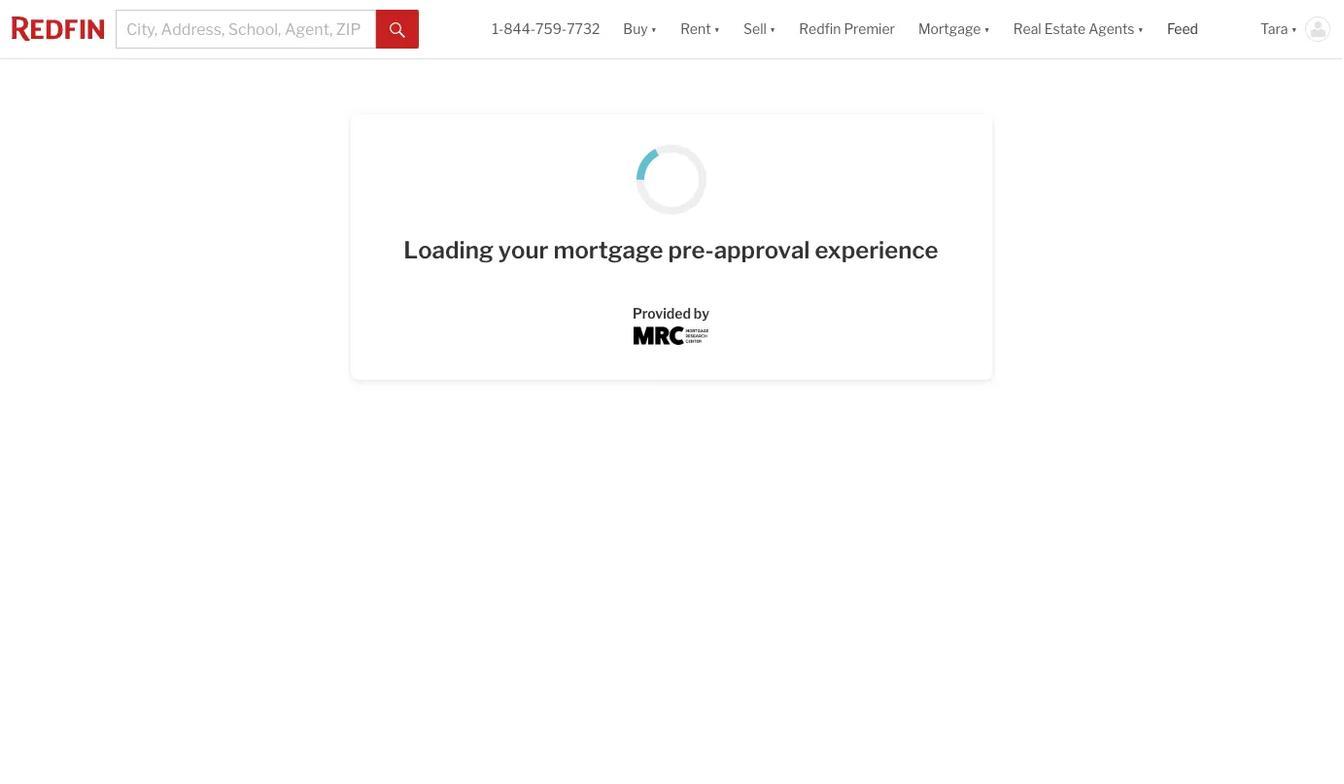 Task type: vqa. For each thing, say whether or not it's contained in the screenshot.
LOADING
yes



Task type: locate. For each thing, give the bounding box(es) containing it.
▾ for sell ▾
[[770, 21, 776, 37]]

pre-
[[669, 236, 714, 264]]

6 ▾ from the left
[[1292, 21, 1298, 37]]

mortgage ▾ button
[[919, 0, 991, 58]]

by
[[694, 305, 710, 322]]

feed
[[1168, 21, 1199, 37]]

sell
[[744, 21, 767, 37]]

▾ right tara
[[1292, 21, 1298, 37]]

real
[[1014, 21, 1042, 37]]

▾ right agents
[[1138, 21, 1144, 37]]

rent ▾ button
[[669, 0, 732, 58]]

▾ right sell
[[770, 21, 776, 37]]

▾ right the rent
[[714, 21, 721, 37]]

▾ for buy ▾
[[651, 21, 657, 37]]

2 ▾ from the left
[[714, 21, 721, 37]]

4 ▾ from the left
[[984, 21, 991, 37]]

tara ▾
[[1261, 21, 1298, 37]]

real estate agents ▾ button
[[1002, 0, 1156, 58]]

your
[[499, 236, 549, 264]]

3 ▾ from the left
[[770, 21, 776, 37]]

feed button
[[1156, 0, 1249, 58]]

sell ▾ button
[[732, 0, 788, 58]]

buy ▾ button
[[612, 0, 669, 58]]

provided by
[[633, 305, 710, 322]]

agents
[[1089, 21, 1135, 37]]

5 ▾ from the left
[[1138, 21, 1144, 37]]

experience
[[815, 236, 939, 264]]

buy ▾ button
[[624, 0, 657, 58]]

1 ▾ from the left
[[651, 21, 657, 37]]

▾
[[651, 21, 657, 37], [714, 21, 721, 37], [770, 21, 776, 37], [984, 21, 991, 37], [1138, 21, 1144, 37], [1292, 21, 1298, 37]]

loading
[[404, 236, 494, 264]]

sell ▾
[[744, 21, 776, 37]]

mortgage
[[554, 236, 664, 264]]

▾ for rent ▾
[[714, 21, 721, 37]]

sell ▾ button
[[744, 0, 776, 58]]

▾ right mortgage
[[984, 21, 991, 37]]

▾ right buy
[[651, 21, 657, 37]]

759-
[[536, 21, 567, 37]]

1-844-759-7732
[[492, 21, 600, 37]]

1-844-759-7732 link
[[492, 21, 600, 37]]

tara
[[1261, 21, 1289, 37]]



Task type: describe. For each thing, give the bounding box(es) containing it.
rent
[[681, 21, 711, 37]]

premier
[[844, 21, 895, 37]]

buy
[[624, 21, 648, 37]]

▾ for mortgage ▾
[[984, 21, 991, 37]]

▾ inside "dropdown button"
[[1138, 21, 1144, 37]]

City, Address, School, Agent, ZIP search field
[[116, 10, 376, 49]]

buy ▾
[[624, 21, 657, 37]]

mortgage
[[919, 21, 981, 37]]

submit search image
[[390, 22, 406, 38]]

844-
[[504, 21, 536, 37]]

real estate agents ▾
[[1014, 21, 1144, 37]]

rent ▾ button
[[681, 0, 721, 58]]

redfin premier
[[800, 21, 895, 37]]

real estate agents ▾ link
[[1014, 0, 1144, 58]]

mortgage research center image
[[633, 326, 709, 345]]

approval
[[714, 236, 810, 264]]

▾ for tara ▾
[[1292, 21, 1298, 37]]

mortgage ▾
[[919, 21, 991, 37]]

mortgage ▾ button
[[907, 0, 1002, 58]]

loading your mortgage pre-approval experience
[[404, 236, 939, 264]]

7732
[[567, 21, 600, 37]]

provided
[[633, 305, 691, 322]]

1-
[[492, 21, 504, 37]]

redfin
[[800, 21, 841, 37]]

estate
[[1045, 21, 1086, 37]]

rent ▾
[[681, 21, 721, 37]]

redfin premier button
[[788, 0, 907, 58]]



